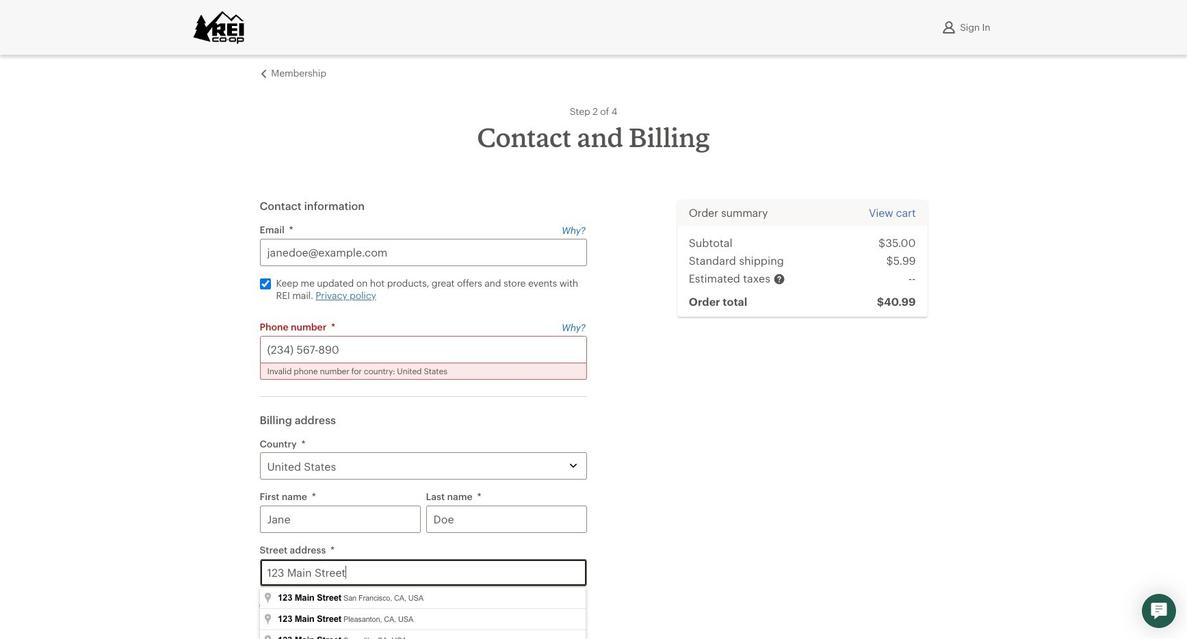Task type: locate. For each thing, give the bounding box(es) containing it.
contact information: email address element
[[260, 223, 587, 310]]

2 marker image from the top
[[263, 613, 273, 627]]

1 vertical spatial marker image
[[263, 613, 273, 627]]

2 vertical spatial marker image
[[263, 634, 273, 639]]

1 marker image from the top
[[263, 592, 273, 606]]

None checkbox
[[260, 278, 271, 289]]

3 marker image from the top
[[263, 634, 273, 639]]

Street address text field
[[260, 559, 587, 586]]

marker image
[[263, 592, 273, 606], [263, 613, 273, 627], [263, 634, 273, 639]]

banner
[[0, 0, 1187, 55]]

0 vertical spatial marker image
[[263, 592, 273, 606]]

none checkbox inside contact information: email address element
[[260, 278, 271, 289]]



Task type: describe. For each thing, give the bounding box(es) containing it.
Email email field
[[260, 239, 587, 266]]

order total element
[[850, 293, 916, 310]]

live chat image
[[1151, 603, 1168, 619]]

Last name text field
[[426, 505, 587, 533]]

First name text field
[[260, 505, 421, 533]]

Phone number telephone field
[[260, 336, 587, 363]]

rei left arrow image
[[260, 70, 268, 78]]

return to the rei.com homepage image
[[193, 11, 245, 44]]



